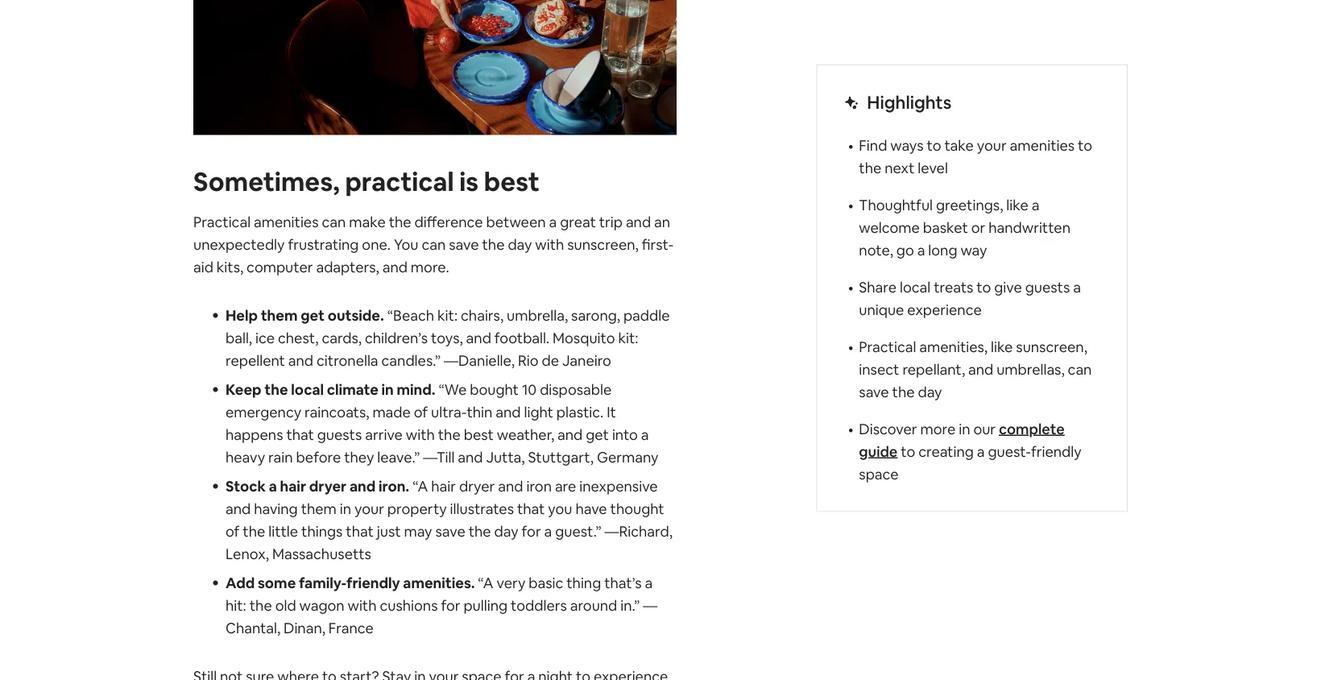 Task type: vqa. For each thing, say whether or not it's contained in the screenshot.
fusion
no



Task type: locate. For each thing, give the bounding box(es) containing it.
0 horizontal spatial kit:
[[438, 306, 458, 325]]

your up 'just'
[[354, 499, 384, 518]]

like inside practical amenities, like sunscreen, insect repellant, and umbrellas, can save the day
[[991, 337, 1013, 356]]

2 hair from the left
[[431, 476, 456, 495]]

save down difference
[[449, 235, 479, 254]]

best up between
[[484, 165, 540, 199]]

that's
[[604, 573, 642, 592]]

1 horizontal spatial that
[[346, 522, 374, 541]]

the down find at the right top of page
[[859, 158, 882, 177]]

0 vertical spatial "a
[[413, 476, 428, 495]]

hair
[[280, 476, 306, 495], [431, 476, 456, 495]]

practical up unexpectedly
[[193, 212, 251, 231]]

0 horizontal spatial "a
[[413, 476, 428, 495]]

rain
[[268, 447, 293, 466]]

1 vertical spatial amenities
[[254, 212, 319, 231]]

amenities inside find ways to take your amenities to the next level
[[1010, 136, 1075, 155]]

with up —till
[[406, 425, 435, 444]]

friendly down complete
[[1031, 442, 1082, 461]]

1 horizontal spatial can
[[422, 235, 446, 254]]

made
[[373, 402, 411, 421]]

0 horizontal spatial friendly
[[347, 573, 400, 592]]

discover
[[859, 419, 917, 438]]

0 vertical spatial get
[[301, 306, 325, 325]]

like up 'umbrellas,'
[[991, 337, 1013, 356]]

your
[[977, 136, 1007, 155], [354, 499, 384, 518]]

2 horizontal spatial that
[[517, 499, 545, 518]]

0 vertical spatial your
[[977, 136, 1007, 155]]

day down illustrates
[[494, 522, 519, 541]]

level
[[918, 158, 948, 177]]

save inside "a hair dryer and iron are inexpensive and having them in your property illustrates that you have thought of the little things that just may save the day for a guest." —richard, lenox, massachusetts
[[435, 522, 465, 541]]

2 horizontal spatial with
[[535, 235, 564, 254]]

hair inside "a hair dryer and iron are inexpensive and having them in your property illustrates that you have thought of the little things that just may save the day for a guest." —richard, lenox, massachusetts
[[431, 476, 456, 495]]

the up emergency
[[265, 380, 288, 399]]

the down ultra-
[[438, 425, 461, 444]]

to creating a guest-friendly space
[[859, 442, 1082, 483]]

basket
[[923, 218, 968, 237]]

"a inside "a hair dryer and iron are inexpensive and having them in your property illustrates that you have thought of the little things that just may save the day for a guest." —richard, lenox, massachusetts
[[413, 476, 428, 495]]

0 vertical spatial that
[[286, 425, 314, 444]]

of down mind.
[[414, 402, 428, 421]]

that up before
[[286, 425, 314, 444]]

for down amenities. in the bottom left of the page
[[441, 596, 460, 615]]

and
[[626, 212, 651, 231], [382, 257, 408, 276], [466, 328, 491, 347], [288, 351, 313, 370], [968, 360, 994, 379], [496, 402, 521, 421], [558, 425, 583, 444], [458, 447, 483, 466], [350, 476, 376, 495], [498, 476, 523, 495], [226, 499, 251, 518]]

space
[[859, 464, 899, 483]]

a right the give
[[1073, 278, 1081, 296]]

difference
[[415, 212, 483, 231]]

a woman in a red sweater places pomegranates into two blue bowls on a table. image
[[193, 0, 677, 135], [193, 0, 677, 135]]

1 horizontal spatial "a
[[478, 573, 493, 592]]

climate
[[327, 380, 378, 399]]

1 horizontal spatial get
[[586, 425, 609, 444]]

0 vertical spatial save
[[449, 235, 479, 254]]

2 vertical spatial day
[[494, 522, 519, 541]]

"a for stock a hair dryer and iron.
[[413, 476, 428, 495]]

0 horizontal spatial of
[[226, 522, 240, 541]]

day
[[508, 235, 532, 254], [918, 382, 942, 401], [494, 522, 519, 541]]

the inside ""we bought 10 disposable emergency raincoats, made of ultra-thin and light plastic. it happens that guests arrive with the best weather, and get into a heavy rain before they leave." —till and jutta, stuttgart, germany"
[[438, 425, 461, 444]]

for inside "a very basic thing that's a hit: the old wagon with cushions for pulling toddlers around in." — chantal, dinan, france
[[441, 596, 460, 615]]

things
[[301, 522, 343, 541]]

0 horizontal spatial hair
[[280, 476, 306, 495]]

"a
[[413, 476, 428, 495], [478, 573, 493, 592]]

1 horizontal spatial them
[[301, 499, 337, 518]]

a inside ""we bought 10 disposable emergency raincoats, made of ultra-thin and light plastic. it happens that guests arrive with the best weather, and get into a heavy rain before they leave." —till and jutta, stuttgart, germany"
[[641, 425, 649, 444]]

add some family-friendly amenities.
[[226, 573, 478, 592]]

can up more.
[[422, 235, 446, 254]]

the down insect
[[892, 382, 915, 401]]

in inside "a hair dryer and iron are inexpensive and having them in your property illustrates that you have thought of the little things that just may save the day for a guest." —richard, lenox, massachusetts
[[340, 499, 351, 518]]

keep
[[226, 380, 262, 399]]

ultra-
[[431, 402, 467, 421]]

friendly up cushions
[[347, 573, 400, 592]]

local
[[900, 278, 931, 296], [291, 380, 324, 399]]

0 vertical spatial amenities
[[1010, 136, 1075, 155]]

of inside "a hair dryer and iron are inexpensive and having them in your property illustrates that you have thought of the little things that just may save the day for a guest." —richard, lenox, massachusetts
[[226, 522, 240, 541]]

janeiro
[[562, 351, 611, 370]]

a right into
[[641, 425, 649, 444]]

trip
[[599, 212, 623, 231]]

2 dryer from the left
[[459, 476, 495, 495]]

day down repellant,
[[918, 382, 942, 401]]

1 horizontal spatial in
[[382, 380, 394, 399]]

2 vertical spatial with
[[348, 596, 377, 615]]

them up ice
[[261, 306, 298, 325]]

0 horizontal spatial dryer
[[309, 476, 347, 495]]

1 vertical spatial friendly
[[347, 573, 400, 592]]

a up —
[[645, 573, 653, 592]]

1 vertical spatial get
[[586, 425, 609, 444]]

0 horizontal spatial in
[[340, 499, 351, 518]]

"a up "pulling"
[[478, 573, 493, 592]]

the inside practical amenities, like sunscreen, insect repellant, and umbrellas, can save the day
[[892, 382, 915, 401]]

1 vertical spatial practical
[[859, 337, 916, 356]]

0 horizontal spatial local
[[291, 380, 324, 399]]

amenities.
[[403, 573, 475, 592]]

and down they
[[350, 476, 376, 495]]

it
[[607, 402, 616, 421]]

1 horizontal spatial practical
[[859, 337, 916, 356]]

into
[[612, 425, 638, 444]]

1 vertical spatial like
[[991, 337, 1013, 356]]

1 horizontal spatial friendly
[[1031, 442, 1082, 461]]

them down stock a hair dryer and iron. on the bottom
[[301, 499, 337, 518]]

1 vertical spatial guests
[[317, 425, 362, 444]]

1 vertical spatial with
[[406, 425, 435, 444]]

stock
[[226, 476, 266, 495]]

0 horizontal spatial practical
[[193, 212, 251, 231]]

france
[[329, 618, 374, 637]]

0 vertical spatial with
[[535, 235, 564, 254]]

1 horizontal spatial dryer
[[459, 476, 495, 495]]

local up experience
[[900, 278, 931, 296]]

1 vertical spatial best
[[464, 425, 494, 444]]

dryer down before
[[309, 476, 347, 495]]

dryer up illustrates
[[459, 476, 495, 495]]

emergency
[[226, 402, 301, 421]]

hair down —till
[[431, 476, 456, 495]]

long
[[928, 241, 958, 259]]

like inside thoughtful greetings, like a welcome basket or handwritten note, go a long way
[[1007, 195, 1029, 214]]

make
[[349, 212, 386, 231]]

raincoats,
[[305, 402, 369, 421]]

like for amenities,
[[991, 337, 1013, 356]]

save inside the practical amenities can make the difference between a great trip and an unexpectedly frustrating one. you can save the day with sunscreen, first- aid kits, computer adapters, and more.
[[449, 235, 479, 254]]

0 vertical spatial day
[[508, 235, 532, 254]]

get up chest,
[[301, 306, 325, 325]]

1 vertical spatial local
[[291, 380, 324, 399]]

0 vertical spatial practical
[[193, 212, 251, 231]]

your right take
[[977, 136, 1007, 155]]

for down the iron
[[522, 522, 541, 541]]

frustrating
[[288, 235, 359, 254]]

get
[[301, 306, 325, 325], [586, 425, 609, 444]]

2 vertical spatial save
[[435, 522, 465, 541]]

0 vertical spatial them
[[261, 306, 298, 325]]

stock a hair dryer and iron.
[[226, 476, 409, 495]]

keep the local climate in mind.
[[226, 380, 439, 399]]

practical
[[193, 212, 251, 231], [859, 337, 916, 356]]

friendly
[[1031, 442, 1082, 461], [347, 573, 400, 592]]

guests right the give
[[1025, 278, 1070, 296]]

get down the "it"
[[586, 425, 609, 444]]

toddlers
[[511, 596, 567, 615]]

guests down raincoats,
[[317, 425, 362, 444]]

share
[[859, 278, 897, 296]]

0 horizontal spatial with
[[348, 596, 377, 615]]

1 vertical spatial save
[[859, 382, 889, 401]]

of up lenox,
[[226, 522, 240, 541]]

in up things
[[340, 499, 351, 518]]

1 vertical spatial of
[[226, 522, 240, 541]]

that down the iron
[[517, 499, 545, 518]]

dinan,
[[284, 618, 325, 637]]

1 hair from the left
[[280, 476, 306, 495]]

local up raincoats,
[[291, 380, 324, 399]]

0 vertical spatial can
[[322, 212, 346, 231]]

with down add some family-friendly amenities.
[[348, 596, 377, 615]]

best
[[484, 165, 540, 199], [464, 425, 494, 444]]

kit: up the "toys,"
[[438, 306, 458, 325]]

one.
[[362, 235, 391, 254]]

1 horizontal spatial hair
[[431, 476, 456, 495]]

0 horizontal spatial for
[[441, 596, 460, 615]]

0 vertical spatial of
[[414, 402, 428, 421]]

"we
[[439, 380, 467, 399]]

save down insect
[[859, 382, 889, 401]]

ice
[[255, 328, 275, 347]]

1 horizontal spatial your
[[977, 136, 1007, 155]]

and down bought
[[496, 402, 521, 421]]

0 vertical spatial for
[[522, 522, 541, 541]]

sunscreen, up 'umbrellas,'
[[1016, 337, 1088, 356]]

a down our
[[977, 442, 985, 461]]

0 horizontal spatial that
[[286, 425, 314, 444]]

the down between
[[482, 235, 505, 254]]

1 vertical spatial sunscreen,
[[1016, 337, 1088, 356]]

0 vertical spatial like
[[1007, 195, 1029, 214]]

0 vertical spatial kit:
[[438, 306, 458, 325]]

with inside ""we bought 10 disposable emergency raincoats, made of ultra-thin and light plastic. it happens that guests arrive with the best weather, and get into a heavy rain before they leave." —till and jutta, stuttgart, germany"
[[406, 425, 435, 444]]

that
[[286, 425, 314, 444], [517, 499, 545, 518], [346, 522, 374, 541]]

heavy
[[226, 447, 265, 466]]

and down amenities, at the right of the page
[[968, 360, 994, 379]]

0 vertical spatial local
[[900, 278, 931, 296]]

"a inside "a very basic thing that's a hit: the old wagon with cushions for pulling toddlers around in." — chantal, dinan, france
[[478, 573, 493, 592]]

0 vertical spatial friendly
[[1031, 442, 1082, 461]]

in
[[382, 380, 394, 399], [959, 419, 970, 438], [340, 499, 351, 518]]

practical inside practical amenities, like sunscreen, insect repellant, and umbrellas, can save the day
[[859, 337, 916, 356]]

inexpensive
[[580, 476, 658, 495]]

kit: down paddle
[[618, 328, 638, 347]]

more
[[921, 419, 956, 438]]

1 vertical spatial "a
[[478, 573, 493, 592]]

the up chantal,
[[250, 596, 272, 615]]

1 vertical spatial your
[[354, 499, 384, 518]]

1 vertical spatial them
[[301, 499, 337, 518]]

the down illustrates
[[469, 522, 491, 541]]

2 horizontal spatial in
[[959, 419, 970, 438]]

with
[[535, 235, 564, 254], [406, 425, 435, 444], [348, 596, 377, 615]]

and up —danielle,
[[466, 328, 491, 347]]

2 vertical spatial can
[[1068, 360, 1092, 379]]

and down chest,
[[288, 351, 313, 370]]

0 vertical spatial in
[[382, 380, 394, 399]]

0 horizontal spatial your
[[354, 499, 384, 518]]

"a up property
[[413, 476, 428, 495]]

day down between
[[508, 235, 532, 254]]

can right 'umbrellas,'
[[1068, 360, 1092, 379]]

to inside share local treats to give guests a unique experience
[[977, 278, 991, 296]]

a down the you at the left bottom
[[544, 522, 552, 541]]

0 horizontal spatial them
[[261, 306, 298, 325]]

a
[[1032, 195, 1040, 214], [549, 212, 557, 231], [917, 241, 925, 259], [1073, 278, 1081, 296], [641, 425, 649, 444], [977, 442, 985, 461], [269, 476, 277, 495], [544, 522, 552, 541], [645, 573, 653, 592]]

in left our
[[959, 419, 970, 438]]

1 horizontal spatial sunscreen,
[[1016, 337, 1088, 356]]

save right may
[[435, 522, 465, 541]]

more.
[[411, 257, 449, 276]]

1 horizontal spatial for
[[522, 522, 541, 541]]

for
[[522, 522, 541, 541], [441, 596, 460, 615]]

"beach kit: chairs, umbrella, sarong, paddle ball, ice chest, cards, children's toys, and football. mosquito kit: repellent and citronella candles." —danielle, rio de janeiro
[[226, 306, 670, 370]]

in up made
[[382, 380, 394, 399]]

can up frustrating
[[322, 212, 346, 231]]

hair up having
[[280, 476, 306, 495]]

for inside "a hair dryer and iron are inexpensive and having them in your property illustrates that you have thought of the little things that just may save the day for a guest." —richard, lenox, massachusetts
[[522, 522, 541, 541]]

creating
[[919, 442, 974, 461]]

0 horizontal spatial can
[[322, 212, 346, 231]]

1 horizontal spatial guests
[[1025, 278, 1070, 296]]

1 horizontal spatial with
[[406, 425, 435, 444]]

1 horizontal spatial of
[[414, 402, 428, 421]]

a left 'great'
[[549, 212, 557, 231]]

sarong,
[[571, 306, 620, 325]]

1 vertical spatial day
[[918, 382, 942, 401]]

0 horizontal spatial guests
[[317, 425, 362, 444]]

chantal,
[[226, 618, 280, 637]]

computer
[[247, 257, 313, 276]]

with down 'great'
[[535, 235, 564, 254]]

chest,
[[278, 328, 319, 347]]

2 horizontal spatial can
[[1068, 360, 1092, 379]]

1 vertical spatial for
[[441, 596, 460, 615]]

0 horizontal spatial sunscreen,
[[567, 235, 639, 254]]

practical inside the practical amenities can make the difference between a great trip and an unexpectedly frustrating one. you can save the day with sunscreen, first- aid kits, computer adapters, and more.
[[193, 212, 251, 231]]

like up handwritten
[[1007, 195, 1029, 214]]

sunscreen, down the "trip"
[[567, 235, 639, 254]]

best down thin
[[464, 425, 494, 444]]

1 horizontal spatial kit:
[[618, 328, 638, 347]]

1 horizontal spatial local
[[900, 278, 931, 296]]

0 vertical spatial sunscreen,
[[567, 235, 639, 254]]

that left 'just'
[[346, 522, 374, 541]]

0 horizontal spatial amenities
[[254, 212, 319, 231]]

you
[[548, 499, 572, 518]]

to inside to creating a guest-friendly space
[[901, 442, 915, 461]]

complete guide link
[[859, 419, 1065, 461]]

and right —till
[[458, 447, 483, 466]]

practical up insect
[[859, 337, 916, 356]]

best inside ""we bought 10 disposable emergency raincoats, made of ultra-thin and light plastic. it happens that guests arrive with the best weather, and get into a heavy rain before they leave." —till and jutta, stuttgart, germany"
[[464, 425, 494, 444]]

1 horizontal spatial amenities
[[1010, 136, 1075, 155]]

2 vertical spatial in
[[340, 499, 351, 518]]

0 vertical spatial guests
[[1025, 278, 1070, 296]]

football.
[[495, 328, 550, 347]]



Task type: describe. For each thing, give the bounding box(es) containing it.
have
[[576, 499, 607, 518]]

bought
[[470, 380, 519, 399]]

illustrates
[[450, 499, 514, 518]]

and left the iron
[[498, 476, 523, 495]]

1 vertical spatial can
[[422, 235, 446, 254]]

chairs,
[[461, 306, 504, 325]]

plastic.
[[557, 402, 604, 421]]

a inside to creating a guest-friendly space
[[977, 442, 985, 461]]

"a very basic thing that's a hit: the old wagon with cushions for pulling toddlers around in." — chantal, dinan, france
[[226, 573, 658, 637]]

practical for practical amenities, like sunscreen, insect repellant, and umbrellas, can save the day
[[859, 337, 916, 356]]

cards,
[[322, 328, 362, 347]]

a right go
[[917, 241, 925, 259]]

way
[[961, 241, 987, 259]]

may
[[404, 522, 432, 541]]

of inside ""we bought 10 disposable emergency raincoats, made of ultra-thin and light plastic. it happens that guests arrive with the best weather, and get into a heavy rain before they leave." —till and jutta, stuttgart, germany"
[[414, 402, 428, 421]]

like for greetings,
[[1007, 195, 1029, 214]]

great
[[560, 212, 596, 231]]

your inside "a hair dryer and iron are inexpensive and having them in your property illustrates that you have thought of the little things that just may save the day for a guest." —richard, lenox, massachusetts
[[354, 499, 384, 518]]

repellant,
[[903, 360, 965, 379]]

friendly inside to creating a guest-friendly space
[[1031, 442, 1082, 461]]

happens
[[226, 425, 283, 444]]

aid
[[193, 257, 213, 276]]

with inside the practical amenities can make the difference between a great trip and an unexpectedly frustrating one. you can save the day with sunscreen, first- aid kits, computer adapters, and more.
[[535, 235, 564, 254]]

1 vertical spatial that
[[517, 499, 545, 518]]

practical for practical amenities can make the difference between a great trip and an unexpectedly frustrating one. you can save the day with sunscreen, first- aid kits, computer adapters, and more.
[[193, 212, 251, 231]]

day inside the practical amenities can make the difference between a great trip and an unexpectedly frustrating one. you can save the day with sunscreen, first- aid kits, computer adapters, and more.
[[508, 235, 532, 254]]

basic
[[529, 573, 563, 592]]

that inside ""we bought 10 disposable emergency raincoats, made of ultra-thin and light plastic. it happens that guests arrive with the best weather, and get into a heavy rain before they leave." —till and jutta, stuttgart, germany"
[[286, 425, 314, 444]]

day inside "a hair dryer and iron are inexpensive and having them in your property illustrates that you have thought of the little things that just may save the day for a guest." —richard, lenox, massachusetts
[[494, 522, 519, 541]]

next
[[885, 158, 915, 177]]

practical
[[345, 165, 454, 199]]

a inside the practical amenities can make the difference between a great trip and an unexpectedly frustrating one. you can save the day with sunscreen, first- aid kits, computer adapters, and more.
[[549, 212, 557, 231]]

mind.
[[397, 380, 436, 399]]

and left 'an'
[[626, 212, 651, 231]]

massachusetts
[[272, 544, 371, 563]]

guide
[[859, 442, 898, 461]]

citronella
[[317, 351, 378, 370]]

de
[[542, 351, 559, 370]]

old
[[275, 596, 296, 615]]

arrive
[[365, 425, 403, 444]]

guests inside ""we bought 10 disposable emergency raincoats, made of ultra-thin and light plastic. it happens that guests arrive with the best weather, and get into a heavy rain before they leave." —till and jutta, stuttgart, germany"
[[317, 425, 362, 444]]

dryer inside "a hair dryer and iron are inexpensive and having them in your property illustrates that you have thought of the little things that just may save the day for a guest." —richard, lenox, massachusetts
[[459, 476, 495, 495]]

wagon
[[299, 596, 345, 615]]

add
[[226, 573, 255, 592]]

rio
[[518, 351, 539, 370]]

paddle
[[624, 306, 670, 325]]

—danielle,
[[444, 351, 515, 370]]

adapters,
[[316, 257, 379, 276]]

a up having
[[269, 476, 277, 495]]

with inside "a very basic thing that's a hit: the old wagon with cushions for pulling toddlers around in." — chantal, dinan, france
[[348, 596, 377, 615]]

very
[[497, 573, 526, 592]]

and inside practical amenities, like sunscreen, insect repellant, and umbrellas, can save the day
[[968, 360, 994, 379]]

before
[[296, 447, 341, 466]]

the up lenox,
[[243, 522, 265, 541]]

and down stock
[[226, 499, 251, 518]]

find ways to take your amenities to the next level
[[859, 136, 1093, 177]]

sometimes, practical is best
[[193, 165, 540, 199]]

"a for add some family-friendly amenities.
[[478, 573, 493, 592]]

umbrellas,
[[997, 360, 1065, 379]]

a inside "a very basic thing that's a hit: the old wagon with cushions for pulling toddlers around in." — chantal, dinan, france
[[645, 573, 653, 592]]

1 vertical spatial in
[[959, 419, 970, 438]]

"beach
[[387, 306, 434, 325]]

complete guide
[[859, 419, 1065, 461]]

—
[[643, 596, 658, 615]]

2 vertical spatial that
[[346, 522, 374, 541]]

light
[[524, 402, 553, 421]]

get inside ""we bought 10 disposable emergency raincoats, made of ultra-thin and light plastic. it happens that guests arrive with the best weather, and get into a heavy rain before they leave." —till and jutta, stuttgart, germany"
[[586, 425, 609, 444]]

in."
[[621, 596, 640, 615]]

disposable
[[540, 380, 612, 399]]

take
[[945, 136, 974, 155]]

unexpectedly
[[193, 235, 285, 254]]

guest."
[[555, 522, 601, 541]]

some
[[258, 573, 296, 592]]

complete
[[999, 419, 1065, 438]]

pulling
[[464, 596, 508, 615]]

is
[[459, 165, 479, 199]]

a up handwritten
[[1032, 195, 1040, 214]]

iron.
[[379, 476, 409, 495]]

you
[[394, 235, 419, 254]]

sunscreen, inside the practical amenities can make the difference between a great trip and an unexpectedly frustrating one. you can save the day with sunscreen, first- aid kits, computer adapters, and more.
[[567, 235, 639, 254]]

1 vertical spatial kit:
[[618, 328, 638, 347]]

guests inside share local treats to give guests a unique experience
[[1025, 278, 1070, 296]]

thought
[[610, 499, 664, 518]]

help
[[226, 306, 258, 325]]

treats
[[934, 278, 974, 296]]

—richard,
[[605, 522, 673, 541]]

guest-
[[988, 442, 1031, 461]]

save inside practical amenities, like sunscreen, insect repellant, and umbrellas, can save the day
[[859, 382, 889, 401]]

stuttgart,
[[528, 447, 594, 466]]

are
[[555, 476, 576, 495]]

kits,
[[217, 257, 243, 276]]

iron
[[526, 476, 552, 495]]

"a hair dryer and iron are inexpensive and having them in your property illustrates that you have thought of the little things that just may save the day for a guest." —richard, lenox, massachusetts
[[226, 476, 673, 563]]

toys,
[[431, 328, 463, 347]]

discover more in our
[[859, 419, 999, 438]]

leave."
[[377, 447, 420, 466]]

your inside find ways to take your amenities to the next level
[[977, 136, 1007, 155]]

find
[[859, 136, 887, 155]]

sometimes,
[[193, 165, 340, 199]]

the inside "a very basic thing that's a hit: the old wagon with cushions for pulling toddlers around in." — chantal, dinan, france
[[250, 596, 272, 615]]

unique
[[859, 300, 904, 319]]

practical amenities, like sunscreen, insect repellant, and umbrellas, can save the day
[[859, 337, 1092, 401]]

umbrella,
[[507, 306, 568, 325]]

jutta,
[[486, 447, 525, 466]]

and up stuttgart, in the bottom left of the page
[[558, 425, 583, 444]]

cushions
[[380, 596, 438, 615]]

10
[[522, 380, 537, 399]]

and down you
[[382, 257, 408, 276]]

the inside find ways to take your amenities to the next level
[[859, 158, 882, 177]]

family-
[[299, 573, 347, 592]]

"we bought 10 disposable emergency raincoats, made of ultra-thin and light plastic. it happens that guests arrive with the best weather, and get into a heavy rain before they leave." —till and jutta, stuttgart, germany
[[226, 380, 659, 466]]

ways
[[891, 136, 924, 155]]

sunscreen, inside practical amenities, like sunscreen, insect repellant, and umbrellas, can save the day
[[1016, 337, 1088, 356]]

property
[[387, 499, 447, 518]]

just
[[377, 522, 401, 541]]

1 dryer from the left
[[309, 476, 347, 495]]

around
[[570, 596, 617, 615]]

handwritten
[[989, 218, 1071, 237]]

0 horizontal spatial get
[[301, 306, 325, 325]]

thoughtful
[[859, 195, 933, 214]]

a inside share local treats to give guests a unique experience
[[1073, 278, 1081, 296]]

can inside practical amenities, like sunscreen, insect repellant, and umbrellas, can save the day
[[1068, 360, 1092, 379]]

the up you
[[389, 212, 411, 231]]

them inside "a hair dryer and iron are inexpensive and having them in your property illustrates that you have thought of the little things that just may save the day for a guest." —richard, lenox, massachusetts
[[301, 499, 337, 518]]

an
[[654, 212, 670, 231]]

children's
[[365, 328, 428, 347]]

day inside practical amenities, like sunscreen, insect repellant, and umbrellas, can save the day
[[918, 382, 942, 401]]

0 vertical spatial best
[[484, 165, 540, 199]]

go
[[897, 241, 914, 259]]

repellent
[[226, 351, 285, 370]]

amenities inside the practical amenities can make the difference between a great trip and an unexpectedly frustrating one. you can save the day with sunscreen, first- aid kits, computer adapters, and more.
[[254, 212, 319, 231]]

a inside "a hair dryer and iron are inexpensive and having them in your property illustrates that you have thought of the little things that just may save the day for a guest." —richard, lenox, massachusetts
[[544, 522, 552, 541]]

local inside share local treats to give guests a unique experience
[[900, 278, 931, 296]]

share local treats to give guests a unique experience
[[859, 278, 1081, 319]]



